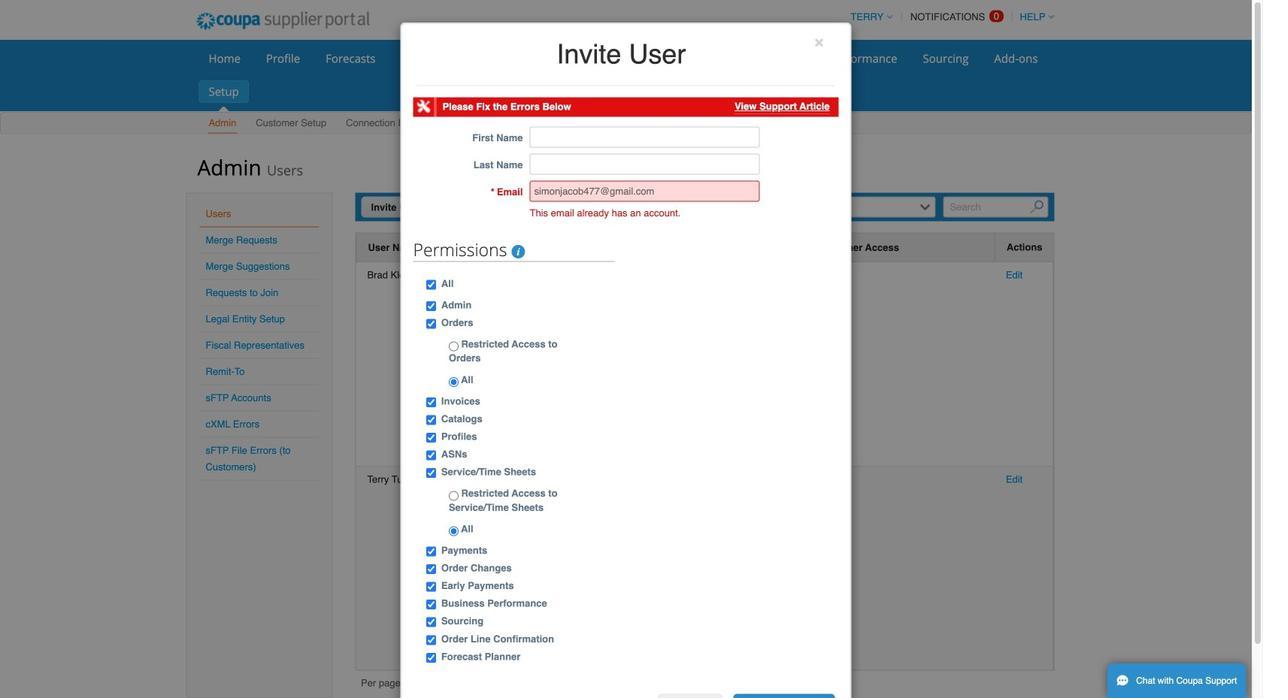 Task type: vqa. For each thing, say whether or not it's contained in the screenshot.
'Responsibility'
no



Task type: locate. For each thing, give the bounding box(es) containing it.
None text field
[[530, 181, 760, 202]]

None checkbox
[[426, 302, 436, 311], [426, 319, 436, 329], [426, 416, 436, 425], [426, 451, 436, 461], [426, 469, 436, 479], [426, 565, 436, 575], [426, 636, 436, 646], [426, 302, 436, 311], [426, 319, 436, 329], [426, 416, 436, 425], [426, 451, 436, 461], [426, 469, 436, 479], [426, 565, 436, 575], [426, 636, 436, 646]]

Search text field
[[944, 197, 1049, 218]]

None checkbox
[[426, 280, 436, 290], [426, 398, 436, 408], [426, 433, 436, 443], [426, 547, 436, 557], [426, 583, 436, 592], [426, 600, 436, 610], [426, 618, 436, 628], [426, 654, 436, 663], [426, 280, 436, 290], [426, 398, 436, 408], [426, 433, 436, 443], [426, 547, 436, 557], [426, 583, 436, 592], [426, 600, 436, 610], [426, 618, 436, 628], [426, 654, 436, 663]]

None radio
[[449, 342, 459, 352], [449, 491, 459, 501], [449, 342, 459, 352], [449, 491, 459, 501]]

None radio
[[449, 377, 459, 387], [449, 527, 459, 537], [449, 377, 459, 387], [449, 527, 459, 537]]

info image
[[512, 245, 525, 259]]

None text field
[[530, 127, 760, 148], [530, 154, 760, 175], [530, 127, 760, 148], [530, 154, 760, 175]]



Task type: describe. For each thing, give the bounding box(es) containing it.
search image
[[1031, 200, 1044, 214]]

coupa supplier portal image
[[186, 2, 380, 40]]



